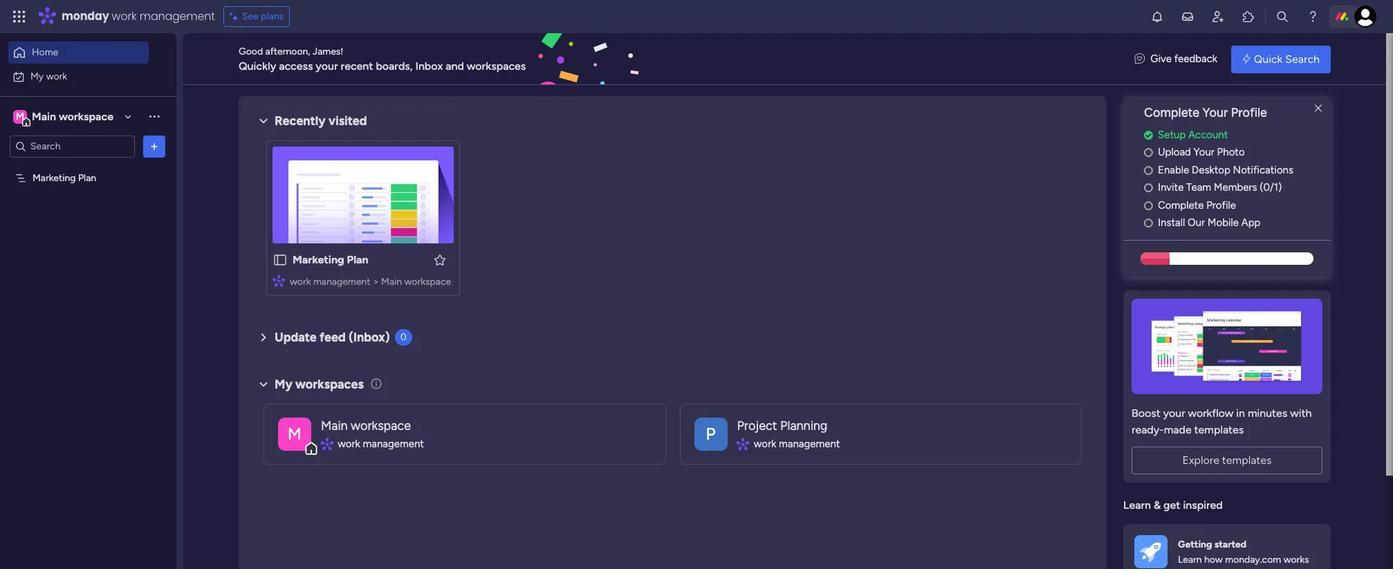Task type: vqa. For each thing, say whether or not it's contained in the screenshot.
the bottommost MARKETING
yes



Task type: locate. For each thing, give the bounding box(es) containing it.
1 vertical spatial my
[[275, 377, 293, 392]]

0 horizontal spatial marketing
[[33, 172, 76, 184]]

3 circle o image from the top
[[1145, 201, 1153, 211]]

my workspaces
[[275, 377, 364, 392]]

work
[[112, 8, 137, 24], [46, 70, 67, 82], [290, 276, 311, 288], [338, 438, 360, 450], [754, 438, 777, 450]]

give
[[1151, 53, 1172, 65]]

minutes
[[1248, 407, 1288, 420]]

0 vertical spatial learn
[[1124, 499, 1151, 512]]

2 work management from the left
[[754, 438, 840, 450]]

profile down invite team members (0/1)
[[1207, 199, 1237, 212]]

0 vertical spatial m
[[16, 110, 24, 122]]

1 horizontal spatial main
[[321, 418, 348, 434]]

1 vertical spatial workspace
[[404, 276, 451, 288]]

workflow
[[1189, 407, 1234, 420]]

plan
[[78, 172, 96, 184], [347, 253, 369, 266]]

monday
[[62, 8, 109, 24]]

0 horizontal spatial work management
[[338, 438, 424, 450]]

inbox image
[[1181, 10, 1195, 24]]

upload
[[1158, 146, 1192, 159]]

option
[[0, 165, 176, 168]]

0 vertical spatial templates
[[1195, 423, 1244, 437]]

account
[[1189, 129, 1229, 141]]

0 horizontal spatial main workspace
[[32, 110, 113, 123]]

1 horizontal spatial plan
[[347, 253, 369, 266]]

check circle image
[[1145, 130, 1153, 140]]

setup account
[[1158, 129, 1229, 141]]

project
[[737, 418, 778, 434]]

1 horizontal spatial m
[[288, 424, 302, 444]]

0 horizontal spatial my
[[30, 70, 44, 82]]

1 horizontal spatial workspace image
[[694, 418, 728, 451]]

my
[[30, 70, 44, 82], [275, 377, 293, 392]]

help image
[[1306, 10, 1320, 24]]

complete profile
[[1158, 199, 1237, 212]]

templates down workflow
[[1195, 423, 1244, 437]]

2 horizontal spatial main
[[381, 276, 402, 288]]

apps image
[[1242, 10, 1256, 24]]

workspace image
[[13, 109, 27, 124]]

work management > main workspace
[[290, 276, 451, 288]]

your
[[1203, 105, 1229, 120], [1194, 146, 1215, 159]]

1 horizontal spatial workspaces
[[467, 59, 526, 72]]

recent
[[341, 59, 373, 72]]

your up 'made'
[[1164, 407, 1186, 420]]

complete up the setup
[[1145, 105, 1200, 120]]

with
[[1291, 407, 1312, 420]]

1 vertical spatial complete
[[1158, 199, 1204, 212]]

0 vertical spatial circle o image
[[1145, 148, 1153, 158]]

1 horizontal spatial my
[[275, 377, 293, 392]]

circle o image left enable
[[1145, 165, 1153, 176]]

1 vertical spatial templates
[[1223, 454, 1272, 467]]

circle o image left complete profile
[[1145, 201, 1153, 211]]

complete up 'install'
[[1158, 199, 1204, 212]]

add to favorites image
[[433, 253, 447, 267]]

marketing plan up work management > main workspace
[[293, 253, 369, 266]]

learn left "&"
[[1124, 499, 1151, 512]]

good
[[239, 45, 263, 57]]

0 vertical spatial main
[[32, 110, 56, 123]]

1 circle o image from the top
[[1145, 165, 1153, 176]]

marketing down 'search in workspace' field
[[33, 172, 76, 184]]

main workspace
[[32, 110, 113, 123], [321, 418, 411, 434]]

learn
[[1124, 499, 1151, 512], [1178, 554, 1202, 566]]

your for upload
[[1194, 146, 1215, 159]]

workspaces right and
[[467, 59, 526, 72]]

circle o image for upload
[[1145, 148, 1153, 158]]

boards,
[[376, 59, 413, 72]]

getting started element
[[1124, 525, 1331, 570]]

circle o image inside invite team members (0/1) link
[[1145, 183, 1153, 193]]

feedback
[[1175, 53, 1218, 65]]

main down my workspaces
[[321, 418, 348, 434]]

your up account
[[1203, 105, 1229, 120]]

profile up setup account link in the top right of the page
[[1232, 105, 1268, 120]]

circle o image left 'install'
[[1145, 218, 1153, 229]]

circle o image down check circle image
[[1145, 148, 1153, 158]]

templates image image
[[1136, 299, 1319, 394]]

monday work management
[[62, 8, 215, 24]]

2 circle o image from the top
[[1145, 183, 1153, 193]]

workspace image
[[278, 418, 311, 451], [694, 418, 728, 451]]

2 vertical spatial main
[[321, 418, 348, 434]]

monday.com
[[1226, 554, 1282, 566]]

marketing plan down 'search in workspace' field
[[33, 172, 96, 184]]

templates right explore on the right of the page
[[1223, 454, 1272, 467]]

main workspace up 'search in workspace' field
[[32, 110, 113, 123]]

my inside button
[[30, 70, 44, 82]]

m
[[16, 110, 24, 122], [288, 424, 302, 444]]

your
[[316, 59, 338, 72], [1164, 407, 1186, 420]]

0 vertical spatial your
[[1203, 105, 1229, 120]]

1 vertical spatial m
[[288, 424, 302, 444]]

open update feed (inbox) image
[[255, 329, 272, 346]]

1 workspace image from the left
[[278, 418, 311, 451]]

workspaces
[[467, 59, 526, 72], [296, 377, 364, 392]]

0 vertical spatial marketing plan
[[33, 172, 96, 184]]

notifications
[[1233, 164, 1294, 176]]

public board image
[[273, 253, 288, 268]]

0 vertical spatial marketing
[[33, 172, 76, 184]]

select product image
[[12, 10, 26, 24]]

search
[[1286, 52, 1320, 65]]

circle o image for complete
[[1145, 201, 1153, 211]]

learn inside getting started learn how monday.com works
[[1178, 554, 1202, 566]]

1 vertical spatial plan
[[347, 253, 369, 266]]

1 vertical spatial your
[[1194, 146, 1215, 159]]

0 horizontal spatial plan
[[78, 172, 96, 184]]

1 vertical spatial main workspace
[[321, 418, 411, 434]]

0 horizontal spatial main
[[32, 110, 56, 123]]

(inbox)
[[349, 330, 390, 345]]

circle o image for install
[[1145, 218, 1153, 229]]

1 vertical spatial circle o image
[[1145, 183, 1153, 193]]

workspace image containing m
[[278, 418, 311, 451]]

work down the home
[[46, 70, 67, 82]]

marketing right public board icon
[[293, 253, 344, 266]]

my right close my workspaces image
[[275, 377, 293, 392]]

circle o image inside enable desktop notifications link
[[1145, 165, 1153, 176]]

1 horizontal spatial main workspace
[[321, 418, 411, 434]]

circle o image inside install our mobile app link
[[1145, 218, 1153, 229]]

getting started learn how monday.com works
[[1178, 539, 1310, 566]]

your down the "james!"
[[316, 59, 338, 72]]

main workspace down my workspaces
[[321, 418, 411, 434]]

0 vertical spatial my
[[30, 70, 44, 82]]

plan inside list box
[[78, 172, 96, 184]]

circle o image left invite
[[1145, 183, 1153, 193]]

0 horizontal spatial workspaces
[[296, 377, 364, 392]]

plans
[[261, 10, 284, 22]]

1 vertical spatial your
[[1164, 407, 1186, 420]]

boost your workflow in minutes with ready-made templates
[[1132, 407, 1312, 437]]

desktop
[[1192, 164, 1231, 176]]

marketing plan list box
[[0, 163, 176, 376]]

update
[[275, 330, 317, 345]]

0 vertical spatial circle o image
[[1145, 165, 1153, 176]]

0 horizontal spatial marketing plan
[[33, 172, 96, 184]]

1 vertical spatial marketing
[[293, 253, 344, 266]]

work down my workspaces
[[338, 438, 360, 450]]

2 circle o image from the top
[[1145, 218, 1153, 229]]

2 vertical spatial workspace
[[351, 418, 411, 434]]

0 vertical spatial your
[[316, 59, 338, 72]]

0 vertical spatial main workspace
[[32, 110, 113, 123]]

plan up work management > main workspace
[[347, 253, 369, 266]]

team
[[1187, 182, 1212, 194]]

your for complete
[[1203, 105, 1229, 120]]

workspaces down update feed (inbox)
[[296, 377, 364, 392]]

1 horizontal spatial learn
[[1178, 554, 1202, 566]]

0 vertical spatial workspace
[[59, 110, 113, 123]]

main
[[32, 110, 56, 123], [381, 276, 402, 288], [321, 418, 348, 434]]

workspace
[[59, 110, 113, 123], [404, 276, 451, 288], [351, 418, 411, 434]]

main right workspace icon
[[32, 110, 56, 123]]

0 horizontal spatial your
[[316, 59, 338, 72]]

1 horizontal spatial your
[[1164, 407, 1186, 420]]

afternoon,
[[265, 45, 310, 57]]

2 workspace image from the left
[[694, 418, 728, 451]]

1 vertical spatial marketing plan
[[293, 253, 369, 266]]

how
[[1205, 554, 1223, 566]]

learn down getting
[[1178, 554, 1202, 566]]

home button
[[8, 42, 149, 64]]

1 vertical spatial circle o image
[[1145, 218, 1153, 229]]

p
[[706, 424, 716, 444]]

dapulse x slim image
[[1311, 100, 1327, 117]]

update feed (inbox)
[[275, 330, 390, 345]]

your down account
[[1194, 146, 1215, 159]]

1 horizontal spatial work management
[[754, 438, 840, 450]]

2 vertical spatial circle o image
[[1145, 201, 1153, 211]]

templates inside boost your workflow in minutes with ready-made templates
[[1195, 423, 1244, 437]]

setup
[[1158, 129, 1186, 141]]

see plans button
[[223, 6, 290, 27]]

0 vertical spatial plan
[[78, 172, 96, 184]]

marketing plan inside marketing plan list box
[[33, 172, 96, 184]]

plan down 'search in workspace' field
[[78, 172, 96, 184]]

0 vertical spatial complete
[[1145, 105, 1200, 120]]

1 circle o image from the top
[[1145, 148, 1153, 158]]

explore templates button
[[1132, 447, 1323, 475]]

1 vertical spatial learn
[[1178, 554, 1202, 566]]

marketing plan
[[33, 172, 96, 184], [293, 253, 369, 266]]

management
[[140, 8, 215, 24], [313, 276, 371, 288], [363, 438, 424, 450], [779, 438, 840, 450]]

see
[[242, 10, 259, 22]]

0 vertical spatial workspaces
[[467, 59, 526, 72]]

quick search
[[1254, 52, 1320, 65]]

work management
[[338, 438, 424, 450], [754, 438, 840, 450]]

boost
[[1132, 407, 1161, 420]]

templates
[[1195, 423, 1244, 437], [1223, 454, 1272, 467]]

give feedback
[[1151, 53, 1218, 65]]

my down the home
[[30, 70, 44, 82]]

profile
[[1232, 105, 1268, 120], [1207, 199, 1237, 212]]

0 horizontal spatial workspace image
[[278, 418, 311, 451]]

circle o image inside upload your photo link
[[1145, 148, 1153, 158]]

complete profile link
[[1145, 198, 1331, 213]]

1 work management from the left
[[338, 438, 424, 450]]

circle o image
[[1145, 148, 1153, 158], [1145, 218, 1153, 229]]

invite members image
[[1212, 10, 1226, 24]]

see plans
[[242, 10, 284, 22]]

workspace image containing p
[[694, 418, 728, 451]]

workspace image down my workspaces
[[278, 418, 311, 451]]

work management for m
[[338, 438, 424, 450]]

0 horizontal spatial m
[[16, 110, 24, 122]]

circle o image
[[1145, 165, 1153, 176], [1145, 183, 1153, 193], [1145, 201, 1153, 211]]

invite team members (0/1) link
[[1145, 180, 1331, 196]]

complete
[[1145, 105, 1200, 120], [1158, 199, 1204, 212]]

in
[[1237, 407, 1246, 420]]

workspace image left project
[[694, 418, 728, 451]]

marketing
[[33, 172, 76, 184], [293, 253, 344, 266]]

my work button
[[8, 65, 149, 88]]

1 horizontal spatial marketing plan
[[293, 253, 369, 266]]

main right >
[[381, 276, 402, 288]]

circle o image inside complete profile link
[[1145, 201, 1153, 211]]



Task type: describe. For each thing, give the bounding box(es) containing it.
getting
[[1178, 539, 1213, 551]]

complete for complete profile
[[1158, 199, 1204, 212]]

close recently visited image
[[255, 113, 272, 129]]

close my workspaces image
[[255, 376, 272, 393]]

enable desktop notifications
[[1158, 164, 1294, 176]]

app
[[1242, 217, 1261, 229]]

get
[[1164, 499, 1181, 512]]

marketing inside list box
[[33, 172, 76, 184]]

inspired
[[1184, 499, 1223, 512]]

project planning
[[737, 418, 828, 434]]

my for my workspaces
[[275, 377, 293, 392]]

learn & get inspired
[[1124, 499, 1223, 512]]

quickly
[[239, 59, 276, 72]]

work inside button
[[46, 70, 67, 82]]

complete for complete your profile
[[1145, 105, 1200, 120]]

and
[[446, 59, 464, 72]]

1 horizontal spatial marketing
[[293, 253, 344, 266]]

setup account link
[[1145, 127, 1331, 143]]

work down project
[[754, 438, 777, 450]]

1 vertical spatial workspaces
[[296, 377, 364, 392]]

v2 bolt switch image
[[1243, 52, 1251, 67]]

install
[[1158, 217, 1186, 229]]

started
[[1215, 539, 1247, 551]]

work management for p
[[754, 438, 840, 450]]

templates inside button
[[1223, 454, 1272, 467]]

v2 user feedback image
[[1135, 51, 1145, 67]]

workspace options image
[[147, 110, 161, 123]]

recently
[[275, 113, 326, 129]]

workspace selection element
[[13, 108, 116, 126]]

my for my work
[[30, 70, 44, 82]]

visited
[[329, 113, 367, 129]]

m inside workspace icon
[[16, 110, 24, 122]]

planning
[[781, 418, 828, 434]]

explore templates
[[1183, 454, 1272, 467]]

quick
[[1254, 52, 1283, 65]]

your inside boost your workflow in minutes with ready-made templates
[[1164, 407, 1186, 420]]

good afternoon, james! quickly access your recent boards, inbox and workspaces
[[239, 45, 526, 72]]

invite team members (0/1)
[[1158, 182, 1283, 194]]

photo
[[1218, 146, 1245, 159]]

works
[[1284, 554, 1310, 566]]

search everything image
[[1276, 10, 1290, 24]]

main inside 'workspace selection' element
[[32, 110, 56, 123]]

mobile
[[1208, 217, 1239, 229]]

feed
[[320, 330, 346, 345]]

circle o image for enable
[[1145, 165, 1153, 176]]

workspaces inside good afternoon, james! quickly access your recent boards, inbox and workspaces
[[467, 59, 526, 72]]

circle o image for invite
[[1145, 183, 1153, 193]]

work up update
[[290, 276, 311, 288]]

my work
[[30, 70, 67, 82]]

install our mobile app
[[1158, 217, 1261, 229]]

0 vertical spatial profile
[[1232, 105, 1268, 120]]

install our mobile app link
[[1145, 215, 1331, 231]]

1 vertical spatial profile
[[1207, 199, 1237, 212]]

recently visited
[[275, 113, 367, 129]]

made
[[1164, 423, 1192, 437]]

james!
[[313, 45, 344, 57]]

Search in workspace field
[[29, 138, 116, 154]]

explore
[[1183, 454, 1220, 467]]

invite
[[1158, 182, 1184, 194]]

0
[[400, 331, 407, 343]]

members
[[1214, 182, 1258, 194]]

your inside good afternoon, james! quickly access your recent boards, inbox and workspaces
[[316, 59, 338, 72]]

james peterson image
[[1355, 6, 1377, 28]]

ready-
[[1132, 423, 1164, 437]]

&
[[1154, 499, 1161, 512]]

enable
[[1158, 164, 1190, 176]]

notifications image
[[1151, 10, 1165, 24]]

complete your profile
[[1145, 105, 1268, 120]]

inbox
[[416, 59, 443, 72]]

home
[[32, 46, 58, 58]]

options image
[[147, 139, 161, 153]]

upload your photo
[[1158, 146, 1245, 159]]

our
[[1188, 217, 1206, 229]]

workspace image for main
[[278, 418, 311, 451]]

1 vertical spatial main
[[381, 276, 402, 288]]

0 horizontal spatial learn
[[1124, 499, 1151, 512]]

quick search button
[[1232, 45, 1331, 73]]

workspace image for project
[[694, 418, 728, 451]]

work right "monday"
[[112, 8, 137, 24]]

(0/1)
[[1260, 182, 1283, 194]]

access
[[279, 59, 313, 72]]

main workspace inside 'workspace selection' element
[[32, 110, 113, 123]]

>
[[373, 276, 379, 288]]

enable desktop notifications link
[[1145, 162, 1331, 178]]

upload your photo link
[[1145, 145, 1331, 160]]



